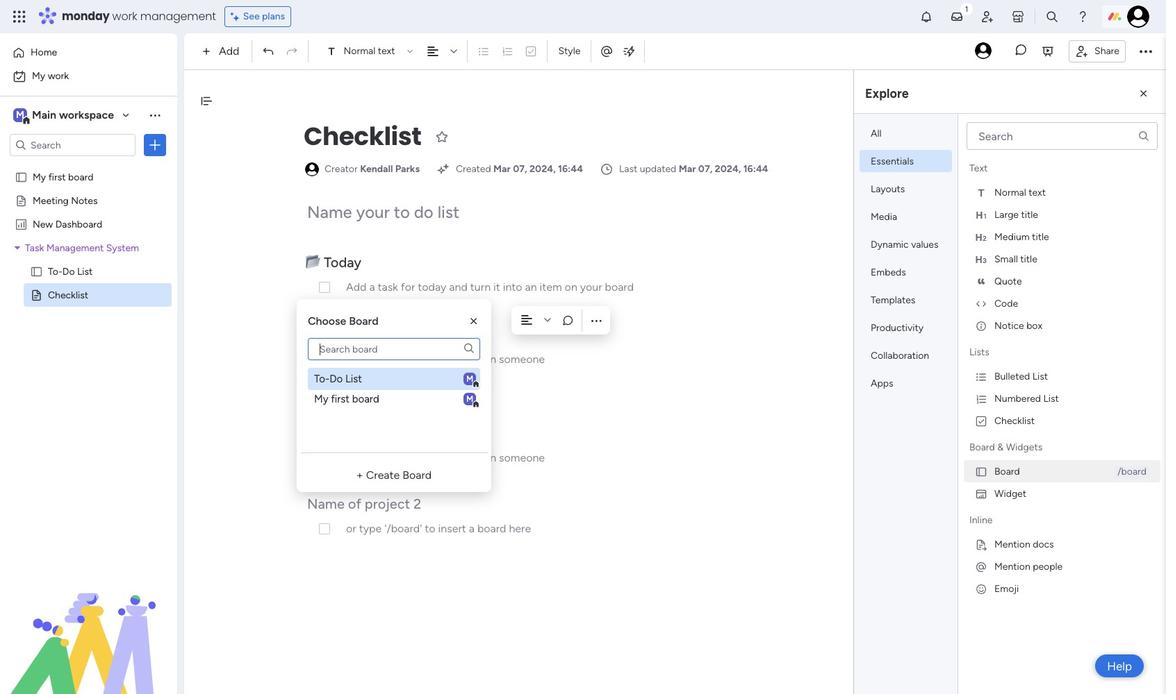 Task type: vqa. For each thing, say whether or not it's contained in the screenshot.
Code
yes



Task type: locate. For each thing, give the bounding box(es) containing it.
checklist down numbered
[[994, 415, 1035, 427]]

work
[[112, 8, 137, 24], [48, 70, 69, 82]]

1 horizontal spatial workspace image
[[464, 393, 476, 406]]

1 image
[[960, 1, 973, 16]]

1 horizontal spatial work
[[112, 8, 137, 24]]

mention
[[994, 539, 1030, 551], [994, 561, 1030, 573]]

first right 📋
[[331, 393, 350, 406]]

board inside button
[[402, 469, 432, 482]]

to-
[[48, 265, 62, 277], [314, 373, 330, 386]]

workspace
[[59, 108, 114, 122]]

1 vertical spatial mention
[[994, 561, 1030, 573]]

0 horizontal spatial work
[[48, 70, 69, 82]]

see
[[243, 10, 260, 22]]

board
[[349, 315, 378, 328], [969, 442, 995, 454], [994, 466, 1020, 478], [402, 469, 432, 482]]

my work option
[[8, 65, 169, 88]]

week
[[428, 327, 461, 343]]

choose
[[308, 315, 346, 328]]

search image up workspace image
[[464, 345, 474, 354]]

to- up 📋
[[314, 373, 330, 386]]

mention for mention people
[[994, 561, 1030, 573]]

1 vertical spatial board
[[352, 393, 379, 406]]

text
[[378, 45, 395, 57], [1029, 187, 1046, 198]]

0 vertical spatial work
[[112, 8, 137, 24]]

public board image
[[30, 288, 43, 302]]

board activity image
[[975, 42, 992, 59]]

1 horizontal spatial list box
[[302, 366, 486, 411]]

0 vertical spatial mention
[[994, 539, 1030, 551]]

1 vertical spatial my first board
[[314, 393, 379, 406]]

1 horizontal spatial to-do list
[[314, 373, 362, 386]]

0 vertical spatial menu image
[[283, 376, 294, 387]]

&
[[997, 442, 1004, 454]]

0 vertical spatial to-
[[48, 265, 62, 277]]

1 vertical spatial m
[[466, 375, 473, 384]]

see plans button
[[224, 6, 291, 27]]

all list item
[[860, 122, 952, 145]]

do
[[62, 265, 75, 277], [330, 373, 343, 386]]

2024,
[[530, 163, 556, 175], [715, 163, 741, 175]]

1 vertical spatial normal text
[[994, 187, 1046, 198]]

0 vertical spatial search image
[[1138, 130, 1150, 142]]

productivity list item
[[860, 317, 952, 339]]

meeting notes
[[33, 195, 98, 206]]

help button
[[1095, 655, 1144, 678]]

new
[[33, 218, 53, 230]]

my down 'home'
[[32, 70, 45, 82]]

0 horizontal spatial 2024,
[[530, 163, 556, 175]]

2 vertical spatial my
[[314, 393, 328, 406]]

small title list item
[[964, 248, 1161, 270]]

bulleted
[[994, 371, 1030, 383]]

1 vertical spatial first
[[331, 393, 350, 406]]

2 16:44 from the left
[[743, 163, 768, 175]]

list up the numbered list
[[1032, 371, 1048, 383]]

menu image
[[283, 281, 294, 293], [283, 305, 294, 316], [283, 329, 294, 341], [283, 354, 294, 365], [283, 400, 294, 411], [283, 428, 294, 439], [283, 452, 294, 464], [283, 475, 294, 486]]

0 vertical spatial title
[[1021, 209, 1038, 221]]

0 horizontal spatial mar
[[493, 163, 511, 175]]

0 horizontal spatial list box
[[0, 162, 177, 494]]

7 menu image from the top
[[283, 452, 294, 464]]

workspace image
[[464, 373, 476, 386]]

None search field
[[967, 122, 1158, 150]]

all
[[871, 128, 882, 140]]

lottie animation element
[[0, 555, 177, 695]]

6 menu image from the top
[[283, 428, 294, 439]]

0 vertical spatial to-do list
[[48, 265, 93, 277]]

public dashboard image
[[15, 218, 28, 231]]

search everything image
[[1045, 10, 1059, 24]]

workspace image
[[13, 108, 27, 123], [464, 393, 476, 406]]

board left tasks
[[352, 393, 379, 406]]

last updated mar 07, 2024, 16:44
[[619, 163, 768, 175]]

1 07, from the left
[[513, 163, 527, 175]]

0 horizontal spatial to-
[[48, 265, 62, 277]]

1 horizontal spatial 07,
[[698, 163, 712, 175]]

0 horizontal spatial workspace image
[[13, 108, 27, 123]]

1 horizontal spatial 16:44
[[743, 163, 768, 175]]

title inside list item
[[1032, 231, 1049, 243]]

1 horizontal spatial checklist
[[304, 119, 421, 154]]

collaboration
[[871, 350, 929, 362]]

0 horizontal spatial to-do list
[[48, 265, 93, 277]]

m inside workspace image
[[466, 375, 473, 384]]

mar
[[493, 163, 511, 175], [679, 163, 696, 175]]

1 vertical spatial do
[[330, 373, 343, 386]]

text
[[969, 163, 988, 174]]

undo ⌘+z image
[[262, 45, 275, 58]]

None search field
[[308, 338, 480, 361]]

emoji
[[994, 583, 1019, 595]]

list up checklist 'list item'
[[1043, 393, 1059, 405]]

work down 'home'
[[48, 70, 69, 82]]

1 vertical spatial workspace image
[[464, 393, 476, 406]]

07, right created
[[513, 163, 527, 175]]

1 horizontal spatial normal text
[[994, 187, 1046, 198]]

normal text inside list item
[[994, 187, 1046, 198]]

title
[[1021, 209, 1038, 221], [1032, 231, 1049, 243], [1020, 253, 1037, 265]]

text inside list item
[[1029, 187, 1046, 198]]

2 vertical spatial public board image
[[30, 265, 43, 278]]

my first board inside dialog
[[314, 393, 379, 406]]

today
[[324, 254, 361, 271]]

1 vertical spatial text
[[1029, 187, 1046, 198]]

dialog
[[297, 300, 491, 493]]

embeds list item
[[860, 261, 952, 284]]

4 menu image from the top
[[283, 354, 294, 365]]

0 horizontal spatial my first board
[[33, 171, 93, 183]]

to-do list
[[48, 265, 93, 277], [314, 373, 362, 386]]

0 horizontal spatial text
[[378, 45, 395, 57]]

1 vertical spatial to-
[[314, 373, 330, 386]]

first up meeting
[[48, 171, 66, 183]]

title right medium
[[1032, 231, 1049, 243]]

notice
[[994, 320, 1024, 332]]

0 vertical spatial my first board
[[33, 171, 93, 183]]

search image for search search field
[[1138, 130, 1150, 142]]

workspace options image
[[148, 108, 162, 122]]

1 mention from the top
[[994, 539, 1030, 551]]

1 horizontal spatial board
[[352, 393, 379, 406]]

+
[[356, 469, 363, 482]]

search image
[[1138, 130, 1150, 142], [464, 345, 474, 354]]

code list item
[[964, 293, 1161, 315]]

to-do list up upcoming
[[314, 373, 362, 386]]

mention image
[[600, 44, 614, 58]]

checklist right public board icon
[[48, 289, 88, 301]]

monday work management
[[62, 8, 216, 24]]

2 horizontal spatial checklist
[[994, 415, 1035, 427]]

mar right updated at the top of the page
[[679, 163, 696, 175]]

1 horizontal spatial my first board
[[314, 393, 379, 406]]

normal text
[[344, 45, 395, 57], [994, 187, 1046, 198]]

to- down management
[[48, 265, 62, 277]]

board left &
[[969, 442, 995, 454]]

for
[[382, 327, 401, 343]]

2 mention from the top
[[994, 561, 1030, 573]]

0 vertical spatial board
[[68, 171, 93, 183]]

style button
[[552, 40, 587, 63]]

search image down button padding image
[[1138, 130, 1150, 142]]

work right monday on the left of page
[[112, 8, 137, 24]]

normal inside list item
[[994, 187, 1026, 198]]

widget list item
[[964, 483, 1161, 505]]

1 16:44 from the left
[[558, 163, 583, 175]]

checklist
[[304, 119, 421, 154], [48, 289, 88, 301], [994, 415, 1035, 427]]

board left the for
[[349, 315, 378, 328]]

1 vertical spatial normal
[[994, 187, 1026, 198]]

0 horizontal spatial 07,
[[513, 163, 527, 175]]

1 horizontal spatial 2024,
[[715, 163, 741, 175]]

media
[[871, 211, 897, 223]]

✨
[[305, 327, 320, 343]]

priorities
[[324, 327, 379, 343]]

0 vertical spatial checklist
[[304, 119, 421, 154]]

checklist inside 'list item'
[[994, 415, 1035, 427]]

07, right updated at the top of the page
[[698, 163, 712, 175]]

upcoming
[[324, 397, 389, 414]]

list box
[[0, 162, 177, 494], [302, 366, 486, 411]]

kendall
[[360, 163, 393, 175]]

dynamic values
[[871, 239, 938, 251]]

my inside option
[[32, 70, 45, 82]]

1 horizontal spatial to-
[[314, 373, 330, 386]]

2 vertical spatial checklist
[[994, 415, 1035, 427]]

0 vertical spatial m
[[16, 109, 24, 121]]

list item
[[964, 461, 1161, 483]]

board right create
[[402, 469, 432, 482]]

title inside list item
[[1021, 209, 1038, 221]]

lists
[[969, 347, 989, 359]]

title right small
[[1020, 253, 1037, 265]]

0 horizontal spatial search image
[[464, 345, 474, 354]]

list box containing to-do list
[[302, 366, 486, 411]]

checklist inside 'list box'
[[48, 289, 88, 301]]

my first board left tasks
[[314, 393, 379, 406]]

1 horizontal spatial mar
[[679, 163, 696, 175]]

1 horizontal spatial do
[[330, 373, 343, 386]]

0 horizontal spatial first
[[48, 171, 66, 183]]

invite members image
[[981, 10, 994, 24]]

title right large on the top right
[[1021, 209, 1038, 221]]

create
[[366, 469, 400, 482]]

0 horizontal spatial checklist
[[48, 289, 88, 301]]

normal
[[344, 45, 375, 57], [994, 187, 1026, 198]]

numbered list list item
[[964, 388, 1161, 410]]

board
[[68, 171, 93, 183], [352, 393, 379, 406]]

1 horizontal spatial first
[[331, 393, 350, 406]]

m for to-do list
[[466, 375, 473, 384]]

1 vertical spatial public board image
[[15, 194, 28, 207]]

add to favorites image
[[435, 130, 449, 143]]

my up meeting
[[33, 171, 46, 183]]

medium
[[994, 231, 1030, 243]]

my down ✨
[[314, 393, 328, 406]]

title for large title
[[1021, 209, 1038, 221]]

0 horizontal spatial normal
[[344, 45, 375, 57]]

do up upcoming
[[330, 373, 343, 386]]

2 vertical spatial title
[[1020, 253, 1037, 265]]

+ create board button
[[302, 465, 486, 487]]

v2 ellipsis image
[[1140, 42, 1152, 60]]

my first board up meeting notes
[[33, 171, 93, 183]]

0 horizontal spatial do
[[62, 265, 75, 277]]

kendall parks image
[[1127, 6, 1149, 28]]

1 horizontal spatial normal
[[994, 187, 1026, 198]]

1 vertical spatial checklist
[[48, 289, 88, 301]]

mar right created
[[493, 163, 511, 175]]

board up notes
[[68, 171, 93, 183]]

docs
[[1033, 539, 1054, 551]]

medium title list item
[[964, 226, 1161, 248]]

1 vertical spatial work
[[48, 70, 69, 82]]

mention docs list item
[[964, 534, 1161, 556]]

my
[[32, 70, 45, 82], [33, 171, 46, 183], [314, 393, 328, 406]]

1 vertical spatial to-do list
[[314, 373, 362, 386]]

large
[[994, 209, 1019, 221]]

2 vertical spatial m
[[466, 395, 473, 404]]

checklist up creator kendall parks
[[304, 119, 421, 154]]

templates
[[871, 295, 915, 306]]

m
[[16, 109, 24, 121], [466, 375, 473, 384], [466, 395, 473, 404]]

work inside option
[[48, 70, 69, 82]]

options image
[[148, 138, 162, 152]]

workspace image down workspace image
[[464, 393, 476, 406]]

1 horizontal spatial text
[[1029, 187, 1046, 198]]

mention up mention people
[[994, 539, 1030, 551]]

my work link
[[8, 65, 169, 88]]

public board image
[[15, 170, 28, 183], [15, 194, 28, 207], [30, 265, 43, 278]]

monday
[[62, 8, 109, 24]]

0 vertical spatial my
[[32, 70, 45, 82]]

menu image
[[283, 376, 294, 387], [283, 499, 294, 510]]

choose board heading
[[308, 313, 378, 330]]

layouts list item
[[860, 178, 952, 200]]

to-do list down management
[[48, 265, 93, 277]]

mention people
[[994, 561, 1063, 573]]

creator kendall parks
[[325, 163, 420, 175]]

mention up emoji
[[994, 561, 1030, 573]]

essentials
[[871, 156, 914, 167]]

1 vertical spatial search image
[[464, 345, 474, 354]]

1 vertical spatial menu image
[[283, 499, 294, 510]]

new dashboard
[[33, 218, 102, 230]]

title inside 'list item'
[[1020, 253, 1037, 265]]

workspace image left main
[[13, 108, 27, 123]]

meeting
[[33, 195, 69, 206]]

0 horizontal spatial normal text
[[344, 45, 395, 57]]

option
[[0, 164, 177, 167]]

see plans
[[243, 10, 285, 22]]

checklist inside field
[[304, 119, 421, 154]]

numbered list
[[994, 393, 1059, 405]]

list down task management system
[[77, 265, 93, 277]]

do down management
[[62, 265, 75, 277]]

0 vertical spatial public board image
[[15, 170, 28, 183]]

1 mar from the left
[[493, 163, 511, 175]]

1 horizontal spatial search image
[[1138, 130, 1150, 142]]

Search board search field
[[308, 338, 480, 361]]

📋
[[305, 397, 320, 414]]

0 horizontal spatial 16:44
[[558, 163, 583, 175]]

embeds
[[871, 267, 906, 279]]

1 vertical spatial title
[[1032, 231, 1049, 243]]

m inside workspace selection element
[[16, 109, 24, 121]]

widget
[[994, 488, 1026, 500]]



Task type: describe. For each thing, give the bounding box(es) containing it.
title for medium title
[[1032, 231, 1049, 243]]

0 vertical spatial first
[[48, 171, 66, 183]]

workspace selection element
[[13, 107, 116, 125]]

0 vertical spatial do
[[62, 265, 75, 277]]

list inside list item
[[1043, 393, 1059, 405]]

caret down image
[[15, 243, 20, 253]]

small
[[994, 253, 1018, 265]]

templates list item
[[860, 289, 952, 311]]

📂 today
[[305, 254, 365, 271]]

2 mar from the left
[[679, 163, 696, 175]]

2 menu image from the top
[[283, 499, 294, 510]]

main
[[32, 108, 56, 122]]

code
[[994, 298, 1018, 310]]

notice box list item
[[964, 315, 1161, 337]]

tasks
[[392, 397, 424, 414]]

lottie animation image
[[0, 555, 177, 695]]

list inside list item
[[1032, 371, 1048, 383]]

monday marketplace image
[[1011, 10, 1025, 24]]

update feed image
[[950, 10, 964, 24]]

bulleted list list item
[[964, 366, 1161, 388]]

inline
[[969, 515, 993, 527]]

public board image for my first board
[[15, 170, 28, 183]]

board up widget on the right bottom of the page
[[994, 466, 1020, 478]]

layouts
[[871, 183, 905, 195]]

3 menu image from the top
[[283, 329, 294, 341]]

quote list item
[[964, 270, 1161, 293]]

search image for search board search box
[[464, 345, 474, 354]]

large title list item
[[964, 204, 1161, 226]]

creator
[[325, 163, 358, 175]]

last
[[619, 163, 637, 175]]

1 menu image from the top
[[283, 376, 294, 387]]

small title
[[994, 253, 1037, 265]]

explore
[[865, 86, 909, 101]]

more actions image
[[589, 314, 603, 328]]

add
[[219, 44, 239, 58]]

task
[[25, 242, 44, 254]]

public board image for to-do list
[[30, 265, 43, 278]]

large title
[[994, 209, 1038, 221]]

people
[[1033, 561, 1063, 573]]

✨ priorities for the week
[[305, 327, 461, 343]]

0 vertical spatial text
[[378, 45, 395, 57]]

dialog containing choose board
[[297, 300, 491, 493]]

home link
[[8, 42, 169, 64]]

m for my first board
[[466, 395, 473, 404]]

2 menu image from the top
[[283, 305, 294, 316]]

Search in workspace field
[[29, 137, 116, 153]]

essentials list item
[[860, 150, 952, 172]]

0 vertical spatial normal text
[[344, 45, 395, 57]]

choose board
[[308, 315, 378, 328]]

plans
[[262, 10, 285, 22]]

work for monday
[[112, 8, 137, 24]]

notifications image
[[919, 10, 933, 24]]

list item containing board
[[964, 461, 1161, 483]]

8 menu image from the top
[[283, 475, 294, 486]]

0 vertical spatial normal
[[344, 45, 375, 57]]

apps
[[871, 378, 893, 390]]

my work
[[32, 70, 69, 82]]

created mar 07, 2024, 16:44
[[456, 163, 583, 175]]

0 vertical spatial workspace image
[[13, 108, 27, 123]]

bulleted list
[[994, 371, 1048, 383]]

dynamic values list item
[[860, 233, 952, 256]]

management
[[46, 242, 104, 254]]

Search search field
[[967, 122, 1158, 150]]

emoji list item
[[964, 578, 1161, 600]]

values
[[911, 239, 938, 251]]

created
[[456, 163, 491, 175]]

updated
[[640, 163, 676, 175]]

2 2024, from the left
[[715, 163, 741, 175]]

1 2024, from the left
[[530, 163, 556, 175]]

checklist list item
[[964, 410, 1161, 432]]

+ create board
[[356, 469, 432, 482]]

task management system
[[25, 242, 139, 254]]

media list item
[[860, 206, 952, 228]]

apps list item
[[860, 372, 952, 395]]

productivity
[[871, 322, 924, 334]]

📋 upcoming tasks
[[305, 397, 424, 414]]

work for my
[[48, 70, 69, 82]]

first inside dialog
[[331, 393, 350, 406]]

0 horizontal spatial board
[[68, 171, 93, 183]]

notice box
[[994, 320, 1042, 332]]

/board
[[1118, 466, 1147, 478]]

5 menu image from the top
[[283, 400, 294, 411]]

normal text list item
[[964, 181, 1161, 204]]

select product image
[[13, 10, 26, 24]]

home
[[31, 47, 57, 58]]

medium title
[[994, 231, 1049, 243]]

parks
[[395, 163, 420, 175]]

dynamic values image
[[622, 44, 636, 58]]

the
[[404, 327, 425, 343]]

list up upcoming
[[345, 373, 362, 386]]

management
[[140, 8, 216, 24]]

collaboration list item
[[860, 345, 952, 367]]

box
[[1026, 320, 1042, 332]]

board inside heading
[[349, 315, 378, 328]]

dynamic
[[871, 239, 909, 251]]

mention people list item
[[964, 556, 1161, 578]]

add button
[[197, 40, 248, 63]]

board & widgets
[[969, 442, 1043, 454]]

mention for mention docs
[[994, 539, 1030, 551]]

home option
[[8, 42, 169, 64]]

list box containing my first board
[[0, 162, 177, 494]]

mention docs
[[994, 539, 1054, 551]]

share button
[[1069, 40, 1126, 62]]

help image
[[1076, 10, 1090, 24]]

main workspace
[[32, 108, 114, 122]]

title for small title
[[1020, 253, 1037, 265]]

widgets
[[1006, 442, 1043, 454]]

2 07, from the left
[[698, 163, 712, 175]]

public board image for meeting notes
[[15, 194, 28, 207]]

📂
[[305, 254, 320, 271]]

quote
[[994, 276, 1022, 287]]

system
[[106, 242, 139, 254]]

button padding image
[[1137, 87, 1151, 101]]

notes
[[71, 195, 98, 206]]

help
[[1107, 660, 1132, 674]]

1 vertical spatial my
[[33, 171, 46, 183]]

share
[[1095, 45, 1120, 57]]

1 menu image from the top
[[283, 281, 294, 293]]

numbered
[[994, 393, 1041, 405]]

Checklist field
[[300, 119, 425, 155]]

style
[[558, 45, 581, 57]]



